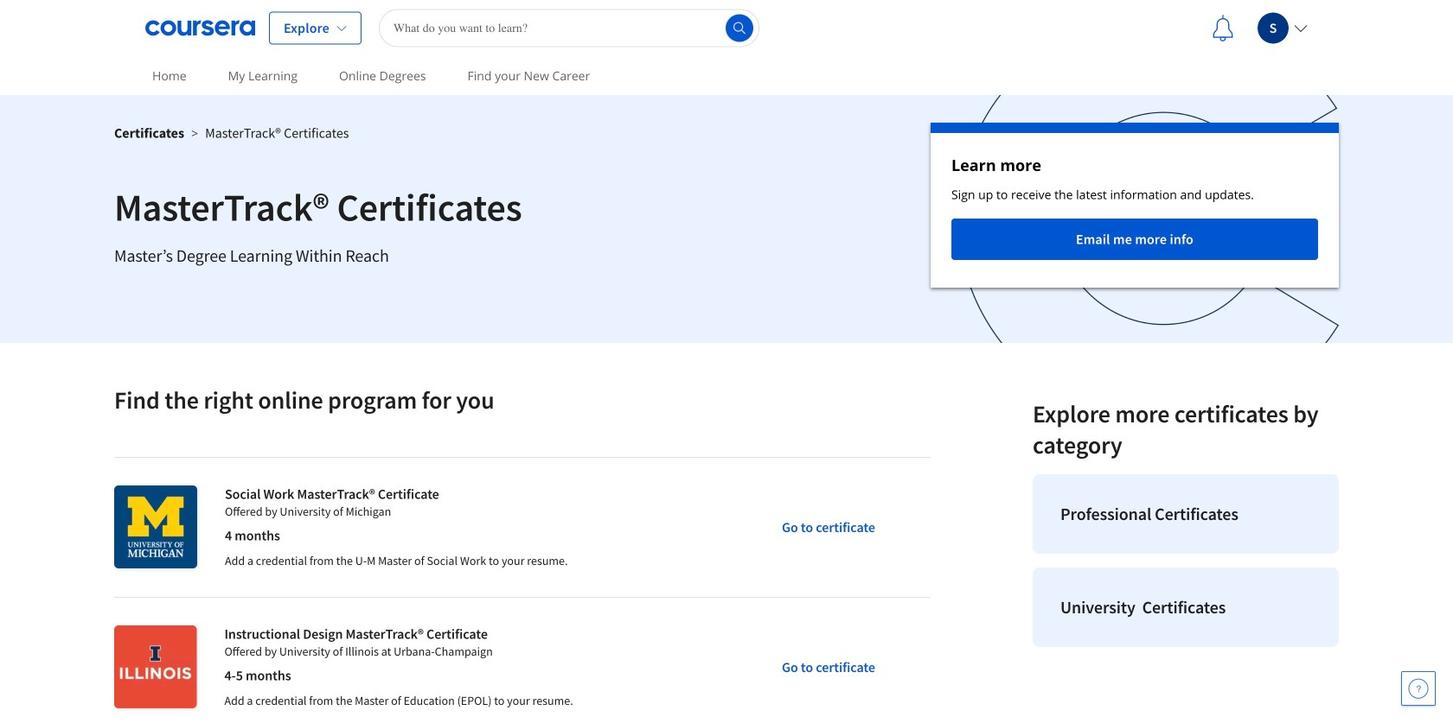 Task type: describe. For each thing, give the bounding box(es) containing it.
university of michigan image
[[114, 486, 197, 569]]

What do you want to learn? text field
[[379, 9, 759, 47]]

coursera image
[[145, 14, 255, 42]]



Task type: vqa. For each thing, say whether or not it's contained in the screenshot.
"based" for role-
no



Task type: locate. For each thing, give the bounding box(es) containing it.
list
[[1026, 468, 1346, 655]]

university of illinois at urbana-champaign image
[[114, 626, 197, 709]]

help center image
[[1408, 679, 1429, 700]]

status
[[931, 123, 1339, 288]]

None search field
[[379, 9, 759, 47]]



